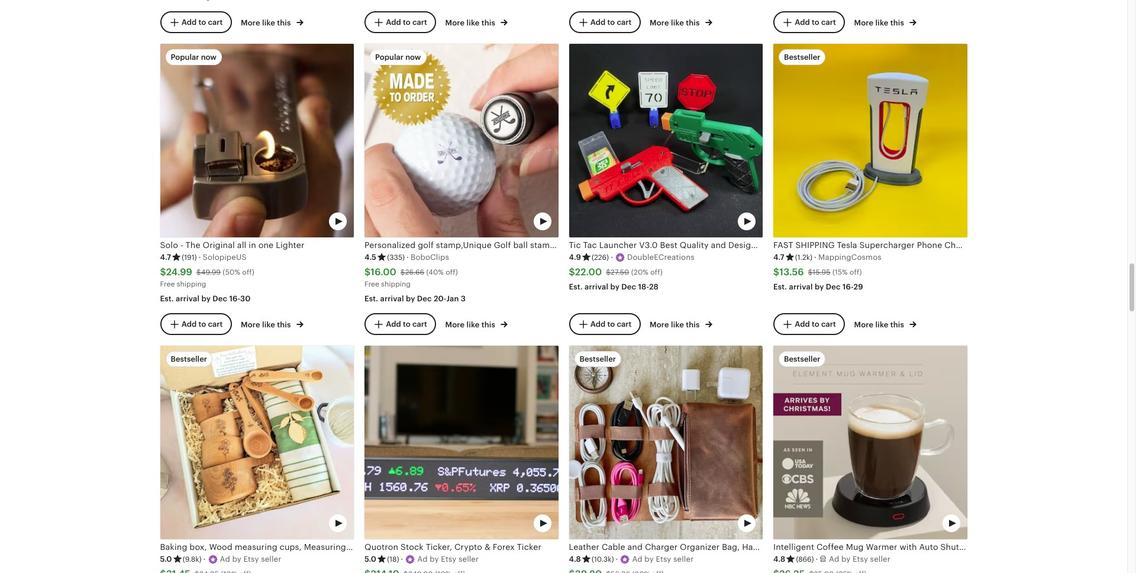 Task type: vqa. For each thing, say whether or not it's contained in the screenshot.


Task type: locate. For each thing, give the bounding box(es) containing it.
1 horizontal spatial popular
[[375, 53, 404, 62]]

fast shipping tesla supercharger phone charger for iphone and android |tesla gift|  tesla accessory image
[[774, 44, 968, 238]]

·
[[199, 253, 201, 262], [407, 253, 409, 262], [611, 253, 613, 262], [815, 253, 817, 262], [203, 555, 206, 564], [401, 555, 403, 564], [616, 555, 618, 564], [816, 555, 819, 564]]

$ down the 4.5
[[365, 266, 371, 278]]

quotron stock ticker, crypto & forex ticker
[[365, 543, 542, 552]]

arrival down 13.56
[[790, 282, 813, 291]]

shipping down the 24.99
[[177, 280, 206, 288]]

off) inside $ 24.99 $ 49.99 (50% off) free shipping
[[242, 268, 255, 276]]

(10.3k)
[[592, 555, 614, 563]]

1 horizontal spatial 4.7
[[774, 253, 785, 262]]

5.0 for (18)
[[365, 555, 377, 564]]

· for (191)
[[199, 253, 201, 262]]

off) inside $ 16.00 $ 26.66 (40% off) free shipping
[[446, 268, 458, 276]]

shipping
[[177, 280, 206, 288], [381, 280, 411, 288]]

0 horizontal spatial 4.8
[[569, 555, 581, 564]]

by down 27.50
[[611, 282, 620, 291]]

arrival
[[585, 282, 609, 291], [790, 282, 813, 291], [176, 294, 200, 303], [380, 294, 404, 303]]

free inside $ 24.99 $ 49.99 (50% off) free shipping
[[160, 280, 175, 288]]

solo
[[160, 241, 178, 250]]

1 free from the left
[[160, 280, 175, 288]]

· for (10.3k)
[[616, 555, 618, 564]]

· right (10.3k)
[[616, 555, 618, 564]]

tac
[[583, 241, 597, 250]]

4.8 for (10.3k)
[[569, 555, 581, 564]]

3
[[461, 294, 466, 303]]

bestseller for (866)
[[785, 355, 821, 363]]

off) right (50%
[[242, 268, 255, 276]]

1 4.8 from the left
[[569, 555, 581, 564]]

est. down 13.56
[[774, 282, 788, 291]]

this
[[277, 18, 291, 27], [482, 18, 496, 27], [686, 18, 700, 27], [891, 18, 905, 27], [277, 320, 291, 329], [482, 320, 496, 329], [686, 320, 700, 329], [891, 320, 905, 329]]

cart
[[208, 18, 223, 27], [413, 18, 427, 27], [617, 18, 632, 27], [822, 18, 836, 27], [208, 320, 223, 328], [413, 320, 427, 328], [617, 320, 632, 328], [822, 320, 836, 328]]

product video element for (226)
[[569, 44, 763, 238]]

(226)
[[592, 253, 609, 262]]

off) for 24.99
[[242, 268, 255, 276]]

popular for 16.00
[[375, 53, 404, 62]]

est. down the 22.00 at the right top of the page
[[569, 282, 583, 291]]

leather cable and charger organizer bag, handmade cord organizer, travel charger roll, storage, cord roll, travel case, groomsmen gift brown image
[[569, 346, 763, 540]]

popular
[[171, 53, 199, 62], [375, 53, 404, 62]]

2 popular from the left
[[375, 53, 404, 62]]

add to cart button
[[160, 11, 232, 33], [365, 11, 436, 33], [569, 11, 641, 33], [774, 11, 845, 33], [160, 313, 232, 335], [365, 313, 436, 335], [569, 313, 641, 335], [774, 313, 845, 335]]

dec left 20-
[[417, 294, 432, 303]]

est. down 16.00
[[365, 294, 379, 303]]

2 now from the left
[[406, 53, 421, 62]]

29
[[854, 282, 864, 291]]

1 horizontal spatial shipping
[[381, 280, 411, 288]]

now for 16.00
[[406, 53, 421, 62]]

free
[[160, 280, 175, 288], [365, 280, 379, 288]]

more like this link
[[241, 16, 304, 28], [446, 16, 508, 28], [650, 16, 713, 28], [855, 16, 917, 28], [241, 318, 304, 330], [446, 318, 508, 330], [650, 318, 713, 330], [855, 318, 917, 330]]

arrival down the 24.99
[[176, 294, 200, 303]]

0 horizontal spatial free
[[160, 280, 175, 288]]

(15%
[[833, 268, 848, 276]]

&
[[485, 543, 491, 552]]

shipping for 24.99
[[177, 280, 206, 288]]

v3.0
[[640, 241, 658, 250]]

1 popular now from the left
[[171, 53, 217, 62]]

0 horizontal spatial shipping
[[177, 280, 206, 288]]

arrival down the 22.00 at the right top of the page
[[585, 282, 609, 291]]

tic
[[569, 241, 581, 250]]

off) up 29
[[850, 268, 862, 276]]

dec left 18-
[[622, 282, 637, 291]]

free for 16.00
[[365, 280, 379, 288]]

one
[[259, 241, 274, 250]]

all
[[237, 241, 247, 250]]

$
[[160, 266, 166, 278], [365, 266, 371, 278], [569, 266, 575, 278], [774, 266, 780, 278], [197, 268, 201, 276], [401, 268, 405, 276], [606, 268, 611, 276], [809, 268, 813, 276]]

5.0 left (9.8k)
[[160, 555, 172, 564]]

0 horizontal spatial popular
[[171, 53, 199, 62]]

1 5.0 from the left
[[160, 555, 172, 564]]

4.8 for (866)
[[774, 555, 786, 564]]

add
[[182, 18, 197, 27], [386, 18, 401, 27], [591, 18, 606, 27], [795, 18, 810, 27], [182, 320, 197, 328], [386, 320, 401, 328], [591, 320, 606, 328], [795, 320, 810, 328]]

4.7 down shooter
[[774, 253, 785, 262]]

(1.2k)
[[796, 253, 813, 262]]

quality
[[680, 241, 709, 250]]

4.5
[[365, 253, 377, 262]]

shipping down 16.00
[[381, 280, 411, 288]]

5.0 for (9.8k)
[[160, 555, 172, 564]]

0 horizontal spatial 16-
[[229, 294, 240, 303]]

4.8 left (10.3k)
[[569, 555, 581, 564]]

4.7
[[160, 253, 171, 262], [774, 253, 785, 262]]

tic tac launcher v3.0 best quality and design shooter gun image
[[569, 44, 763, 238]]

bestseller
[[785, 53, 821, 62], [171, 355, 207, 363], [580, 355, 616, 363], [785, 355, 821, 363]]

est.
[[569, 282, 583, 291], [774, 282, 788, 291], [160, 294, 174, 303], [365, 294, 379, 303]]

2 off) from the left
[[446, 268, 458, 276]]

24.99
[[166, 266, 192, 278]]

(191)
[[182, 253, 197, 262]]

1 4.7 from the left
[[160, 253, 171, 262]]

1 shipping from the left
[[177, 280, 206, 288]]

baking box, wood measuring cups, measuring spoons, baking gifts, gifts for bakers, gifts for best friend female, image
[[160, 346, 354, 540]]

2 free from the left
[[365, 280, 379, 288]]

2 popular now from the left
[[375, 53, 421, 62]]

arrival down 16.00
[[380, 294, 404, 303]]

(20%
[[632, 268, 649, 276]]

16-
[[843, 282, 854, 291], [229, 294, 240, 303]]

1 now from the left
[[201, 53, 217, 62]]

1 horizontal spatial now
[[406, 53, 421, 62]]

4.8 left (866)
[[774, 555, 786, 564]]

off) for 22.00
[[651, 268, 663, 276]]

design
[[729, 241, 757, 250]]

13.56
[[780, 266, 804, 278]]

2 4.7 from the left
[[774, 253, 785, 262]]

free down the 24.99
[[160, 280, 175, 288]]

16- down (15%
[[843, 282, 854, 291]]

0 vertical spatial 16-
[[843, 282, 854, 291]]

off) up 28 at the right of page
[[651, 268, 663, 276]]

launcher
[[600, 241, 637, 250]]

1 horizontal spatial popular now
[[375, 53, 421, 62]]

$ 24.99 $ 49.99 (50% off) free shipping
[[160, 266, 255, 288]]

16- down (50%
[[229, 294, 240, 303]]

dec down (15%
[[826, 282, 841, 291]]

4.7 down solo
[[160, 253, 171, 262]]

est. inside $ 22.00 $ 27.50 (20% off) est. arrival by dec 18-28
[[569, 282, 583, 291]]

like
[[262, 18, 275, 27], [467, 18, 480, 27], [671, 18, 684, 27], [876, 18, 889, 27], [262, 320, 275, 329], [467, 320, 480, 329], [671, 320, 684, 329], [876, 320, 889, 329]]

3 off) from the left
[[651, 268, 663, 276]]

· right (226)
[[611, 253, 613, 262]]

0 horizontal spatial 5.0
[[160, 555, 172, 564]]

shipping inside $ 16.00 $ 26.66 (40% off) free shipping
[[381, 280, 411, 288]]

· for (9.8k)
[[203, 555, 206, 564]]

· right (1.2k)
[[815, 253, 817, 262]]

product video element for (9.8k)
[[160, 346, 354, 540]]

ticker,
[[426, 543, 453, 552]]

arrival inside '$ 13.56 $ 15.95 (15% off) est. arrival by dec 16-29'
[[790, 282, 813, 291]]

by down 15.95
[[815, 282, 825, 291]]

0 horizontal spatial popular now
[[171, 53, 217, 62]]

1 vertical spatial 16-
[[229, 294, 240, 303]]

2 5.0 from the left
[[365, 555, 377, 564]]

$ 22.00 $ 27.50 (20% off) est. arrival by dec 18-28
[[569, 266, 663, 291]]

more like this
[[241, 18, 293, 27], [446, 18, 498, 27], [650, 18, 702, 27], [855, 18, 907, 27], [241, 320, 293, 329], [446, 320, 498, 329], [650, 320, 702, 329], [855, 320, 907, 329]]

dec inside $ 22.00 $ 27.50 (20% off) est. arrival by dec 18-28
[[622, 282, 637, 291]]

est. arrival by dec 20-jan 3
[[365, 294, 466, 303]]

27.50
[[611, 268, 630, 276]]

dec
[[622, 282, 637, 291], [826, 282, 841, 291], [213, 294, 227, 303], [417, 294, 432, 303]]

· right (18)
[[401, 555, 403, 564]]

2 4.8 from the left
[[774, 555, 786, 564]]

popular now
[[171, 53, 217, 62], [375, 53, 421, 62]]

and
[[711, 241, 727, 250]]

solo - the original all in one lighter
[[160, 241, 305, 250]]

product video element
[[160, 44, 354, 238], [365, 44, 559, 238], [569, 44, 763, 238], [160, 346, 354, 540], [365, 346, 559, 540], [569, 346, 763, 540], [774, 346, 968, 540]]

0 horizontal spatial now
[[201, 53, 217, 62]]

1 horizontal spatial 16-
[[843, 282, 854, 291]]

1 horizontal spatial 4.8
[[774, 555, 786, 564]]

$ down the (335)
[[401, 268, 405, 276]]

more
[[241, 18, 260, 27], [446, 18, 465, 27], [650, 18, 669, 27], [855, 18, 874, 27], [241, 320, 260, 329], [446, 320, 465, 329], [650, 320, 669, 329], [855, 320, 874, 329]]

· right (9.8k)
[[203, 555, 206, 564]]

2 shipping from the left
[[381, 280, 411, 288]]

26.66
[[405, 268, 425, 276]]

est. down the 24.99
[[160, 294, 174, 303]]

1 off) from the left
[[242, 268, 255, 276]]

off) inside '$ 13.56 $ 15.95 (15% off) est. arrival by dec 16-29'
[[850, 268, 862, 276]]

free down 16.00
[[365, 280, 379, 288]]

shipping inside $ 24.99 $ 49.99 (50% off) free shipping
[[177, 280, 206, 288]]

off)
[[242, 268, 255, 276], [446, 268, 458, 276], [651, 268, 663, 276], [850, 268, 862, 276]]

by inside $ 22.00 $ 27.50 (20% off) est. arrival by dec 18-28
[[611, 282, 620, 291]]

add to cart
[[182, 18, 223, 27], [386, 18, 427, 27], [591, 18, 632, 27], [795, 18, 836, 27], [182, 320, 223, 328], [386, 320, 427, 328], [591, 320, 632, 328], [795, 320, 836, 328]]

· right the (335)
[[407, 253, 409, 262]]

· right (866)
[[816, 555, 819, 564]]

by down $ 24.99 $ 49.99 (50% off) free shipping
[[202, 294, 211, 303]]

product video element for (10.3k)
[[569, 346, 763, 540]]

$ down solo
[[160, 266, 166, 278]]

· right (191)
[[199, 253, 201, 262]]

1 horizontal spatial free
[[365, 280, 379, 288]]

4.7 for 13.56
[[774, 253, 785, 262]]

off) for 16.00
[[446, 268, 458, 276]]

1 horizontal spatial 5.0
[[365, 555, 377, 564]]

0 horizontal spatial 4.7
[[160, 253, 171, 262]]

off) inside $ 22.00 $ 27.50 (20% off) est. arrival by dec 18-28
[[651, 268, 663, 276]]

· for (1.2k)
[[815, 253, 817, 262]]

free inside $ 16.00 $ 26.66 (40% off) free shipping
[[365, 280, 379, 288]]

dec inside '$ 13.56 $ 15.95 (15% off) est. arrival by dec 16-29'
[[826, 282, 841, 291]]

4 off) from the left
[[850, 268, 862, 276]]

personalized golf stamp,unique golf ball stamp,metal golf stamp,ink ball stamp,golf ball marker,father's day gift,reative gifts for people image
[[365, 44, 559, 238]]

off) right (40%
[[446, 268, 458, 276]]

4.8
[[569, 555, 581, 564], [774, 555, 786, 564]]

to
[[199, 18, 206, 27], [403, 18, 411, 27], [608, 18, 615, 27], [812, 18, 820, 27], [199, 320, 206, 328], [403, 320, 411, 328], [608, 320, 615, 328], [812, 320, 820, 328]]

now
[[201, 53, 217, 62], [406, 53, 421, 62]]

1 popular from the left
[[171, 53, 199, 62]]

5.0
[[160, 555, 172, 564], [365, 555, 377, 564]]

by
[[611, 282, 620, 291], [815, 282, 825, 291], [202, 294, 211, 303], [406, 294, 415, 303]]

5.0 down quotron
[[365, 555, 377, 564]]



Task type: describe. For each thing, give the bounding box(es) containing it.
forex
[[493, 543, 515, 552]]

4.9
[[569, 253, 581, 262]]

22.00
[[575, 266, 602, 278]]

· for (18)
[[401, 555, 403, 564]]

15.95
[[813, 268, 831, 276]]

intelligent coffee mug warmer with auto shutoff—tea cup & candle warmer desk accessory—perfect christmas gift and office gift for her or him image
[[774, 346, 968, 540]]

$ 13.56 $ 15.95 (15% off) est. arrival by dec 16-29
[[774, 266, 864, 291]]

-
[[180, 241, 183, 250]]

est. inside '$ 13.56 $ 15.95 (15% off) est. arrival by dec 16-29'
[[774, 282, 788, 291]]

16.00
[[371, 266, 397, 278]]

by down $ 16.00 $ 26.66 (40% off) free shipping
[[406, 294, 415, 303]]

popular now for 16.00
[[375, 53, 421, 62]]

(50%
[[223, 268, 240, 276]]

popular now for 24.99
[[171, 53, 217, 62]]

in
[[249, 241, 256, 250]]

(335)
[[387, 253, 405, 262]]

(18)
[[387, 555, 399, 563]]

free for 24.99
[[160, 280, 175, 288]]

off) for 13.56
[[850, 268, 862, 276]]

product video element for (335)
[[365, 44, 559, 238]]

original
[[203, 241, 235, 250]]

(9.8k)
[[183, 555, 202, 563]]

(866)
[[797, 555, 814, 563]]

bestseller for (10.3k)
[[580, 355, 616, 363]]

the
[[186, 241, 201, 250]]

best
[[660, 241, 678, 250]]

stock
[[401, 543, 424, 552]]

$ down 4.9
[[569, 266, 575, 278]]

arrival inside $ 22.00 $ 27.50 (20% off) est. arrival by dec 18-28
[[585, 282, 609, 291]]

quotron
[[365, 543, 399, 552]]

28
[[649, 282, 659, 291]]

$ 16.00 $ 26.66 (40% off) free shipping
[[365, 266, 458, 288]]

crypto
[[455, 543, 483, 552]]

lighter
[[276, 241, 305, 250]]

product video element for (866)
[[774, 346, 968, 540]]

by inside '$ 13.56 $ 15.95 (15% off) est. arrival by dec 16-29'
[[815, 282, 825, 291]]

quotron stock ticker, crypto & forex ticker image
[[365, 346, 559, 540]]

shipping for 16.00
[[381, 280, 411, 288]]

$ down shooter
[[774, 266, 780, 278]]

product video element for (191)
[[160, 44, 354, 238]]

18-
[[639, 282, 649, 291]]

$ down (226)
[[606, 268, 611, 276]]

4.7 for 24.99
[[160, 253, 171, 262]]

est. arrival by dec 16-30
[[160, 294, 251, 303]]

· for (226)
[[611, 253, 613, 262]]

gun
[[793, 241, 810, 250]]

· for (335)
[[407, 253, 409, 262]]

now for 24.99
[[201, 53, 217, 62]]

solo - the original all in one lighter image
[[160, 44, 354, 238]]

ticker
[[517, 543, 542, 552]]

30
[[240, 294, 251, 303]]

shooter
[[759, 241, 791, 250]]

product video element for (18)
[[365, 346, 559, 540]]

bestseller for (9.8k)
[[171, 355, 207, 363]]

jan
[[447, 294, 459, 303]]

$ down (1.2k)
[[809, 268, 813, 276]]

49.99
[[201, 268, 221, 276]]

16- inside '$ 13.56 $ 15.95 (15% off) est. arrival by dec 16-29'
[[843, 282, 854, 291]]

dec down $ 24.99 $ 49.99 (50% off) free shipping
[[213, 294, 227, 303]]

popular for 24.99
[[171, 53, 199, 62]]

$ down (191)
[[197, 268, 201, 276]]

tic tac launcher v3.0 best quality and design shooter gun
[[569, 241, 810, 250]]

20-
[[434, 294, 447, 303]]

· for (866)
[[816, 555, 819, 564]]

(40%
[[427, 268, 444, 276]]



